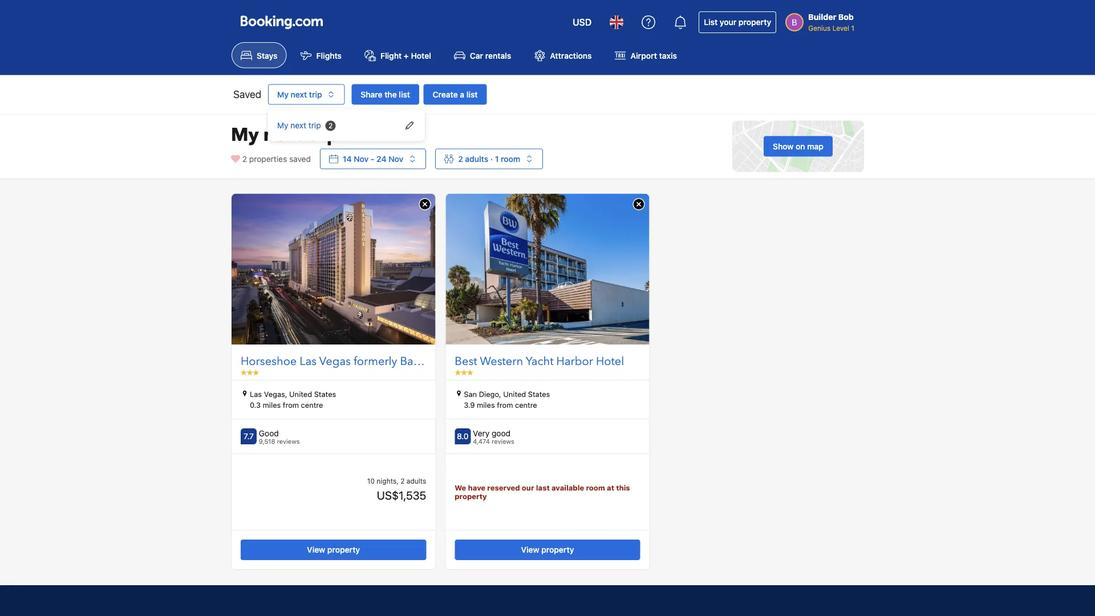 Task type: vqa. For each thing, say whether or not it's contained in the screenshot.
18 February 2024 checkbox
no



Task type: describe. For each thing, give the bounding box(es) containing it.
rentals
[[485, 51, 511, 60]]

states for vegas
[[314, 390, 336, 398]]

this
[[616, 483, 630, 492]]

airport taxis link
[[606, 42, 686, 68]]

san
[[464, 390, 477, 398]]

formerly
[[354, 354, 397, 369]]

list your property link
[[699, 11, 776, 33]]

next inside button
[[291, 89, 307, 99]]

stays link
[[232, 42, 287, 68]]

united for western
[[503, 390, 526, 398]]

share the list
[[361, 89, 410, 99]]

0.3 miles from centre
[[250, 401, 323, 409]]

we
[[455, 483, 466, 492]]

7.7 good 9,518 reviews
[[244, 428, 300, 445]]

view property link for yacht
[[455, 540, 640, 560]]

vegas,
[[264, 390, 287, 398]]

2 for 2 properties saved
[[242, 154, 247, 163]]

best western yacht harbor hotel link
[[455, 354, 640, 370]]

from for las
[[283, 401, 299, 409]]

attractions link
[[525, 42, 601, 68]]

map
[[807, 141, 824, 151]]

adults inside 10 nights, 2 adults us$1,535
[[407, 477, 426, 485]]

car rentals link
[[445, 42, 520, 68]]

+
[[404, 51, 409, 60]]

14 nov - 24 nov
[[343, 154, 403, 163]]

24
[[377, 154, 386, 163]]

2 adults                                           · 1 room
[[458, 154, 520, 163]]

miles for best
[[477, 401, 495, 409]]

usd button
[[566, 9, 598, 36]]

good
[[492, 428, 511, 438]]

2 properties saved
[[242, 154, 311, 163]]

trip up saved
[[307, 122, 339, 147]]

my next trip up 2 properties saved
[[231, 122, 339, 147]]

states for yacht
[[528, 390, 550, 398]]

saved
[[289, 154, 311, 163]]

united for las
[[289, 390, 312, 398]]

·
[[490, 154, 493, 163]]

property inside we have reserved our last available room at this property
[[455, 492, 487, 501]]

usd
[[573, 17, 592, 28]]

a
[[460, 89, 464, 99]]

bob
[[838, 12, 854, 22]]

reserved
[[487, 483, 520, 492]]

car
[[470, 51, 483, 60]]

flights
[[316, 51, 342, 60]]

flight
[[381, 51, 402, 60]]

list your property
[[704, 17, 771, 27]]

stays
[[257, 51, 278, 60]]

taxis
[[659, 51, 677, 60]]

0 horizontal spatial room
[[501, 154, 520, 163]]

bally's
[[400, 354, 433, 369]]

car rentals
[[470, 51, 511, 60]]

horseshoe
[[241, 354, 297, 369]]

4,474
[[473, 437, 490, 445]]

diego,
[[479, 390, 501, 398]]

0.3
[[250, 401, 261, 409]]

2 inside 10 nights, 2 adults us$1,535
[[401, 477, 405, 485]]

9,518
[[259, 437, 275, 445]]

from  4,474 reviews element
[[473, 437, 514, 445]]

saved
[[233, 88, 261, 100]]

rated element for horseshoe
[[259, 428, 300, 438]]

us$1,535
[[377, 489, 426, 502]]

7.7
[[244, 432, 254, 441]]

best western yacht harbor hotel
[[455, 354, 624, 369]]

share the list button
[[352, 84, 419, 105]]

available
[[552, 483, 584, 492]]

flights link
[[291, 42, 351, 68]]

booking.com online hotel reservations image
[[241, 15, 323, 29]]

my next trip button
[[268, 84, 345, 105]]

harbor
[[556, 354, 593, 369]]

level
[[833, 24, 849, 32]]

list for create a list
[[467, 89, 478, 99]]

at
[[607, 483, 614, 492]]

view property for vegas
[[307, 545, 360, 554]]

8.0 very good 4,474 reviews
[[457, 428, 514, 445]]

3.9 miles from centre
[[464, 401, 537, 409]]

vegas
[[319, 354, 351, 369]]

create
[[433, 89, 458, 99]]

1 vertical spatial las
[[250, 390, 262, 398]]

very
[[473, 428, 490, 438]]

airport
[[631, 51, 657, 60]]

yacht
[[526, 354, 554, 369]]

2 for 2 adults                                           · 1 room
[[458, 154, 463, 163]]

western
[[480, 354, 523, 369]]

good
[[259, 428, 279, 438]]



Task type: locate. For each thing, give the bounding box(es) containing it.
0 horizontal spatial view
[[307, 545, 325, 554]]

room
[[501, 154, 520, 163], [586, 483, 605, 492]]

hotel right harbor
[[596, 354, 624, 369]]

view for vegas
[[307, 545, 325, 554]]

2 list from the left
[[467, 89, 478, 99]]

list
[[704, 17, 718, 27]]

list right 'a'
[[467, 89, 478, 99]]

next down my next trip button
[[291, 120, 306, 130]]

from
[[283, 401, 299, 409], [497, 401, 513, 409]]

0 horizontal spatial from
[[283, 401, 299, 409]]

on
[[796, 141, 805, 151]]

airport taxis
[[631, 51, 677, 60]]

2 view from the left
[[521, 545, 539, 554]]

have
[[468, 483, 486, 492]]

0 horizontal spatial view property link
[[241, 540, 426, 560]]

0 horizontal spatial rated element
[[259, 428, 300, 438]]

miles for horseshoe
[[263, 401, 281, 409]]

2 view property from the left
[[521, 545, 574, 554]]

reviews
[[277, 437, 300, 445], [492, 437, 514, 445]]

0 horizontal spatial centre
[[301, 401, 323, 409]]

-
[[371, 154, 374, 163]]

states down vegas
[[314, 390, 336, 398]]

states down best western yacht harbor hotel
[[528, 390, 550, 398]]

view property
[[307, 545, 360, 554], [521, 545, 574, 554]]

our
[[522, 483, 534, 492]]

rated element containing good
[[259, 428, 300, 438]]

room inside we have reserved our last available room at this property
[[586, 483, 605, 492]]

1 list from the left
[[399, 89, 410, 99]]

1 horizontal spatial united
[[503, 390, 526, 398]]

8.0
[[457, 432, 469, 441]]

0 horizontal spatial view property
[[307, 545, 360, 554]]

reviews right 9,518
[[277, 437, 300, 445]]

0 horizontal spatial reviews
[[277, 437, 300, 445]]

rated element
[[259, 428, 300, 438], [473, 428, 514, 438]]

1 horizontal spatial 1
[[851, 24, 854, 32]]

0 vertical spatial hotel
[[411, 51, 431, 60]]

las up 0.3
[[250, 390, 262, 398]]

trip down my next trip button
[[308, 120, 321, 130]]

2 rated element from the left
[[473, 428, 514, 438]]

las
[[300, 354, 317, 369], [250, 390, 262, 398]]

list
[[399, 89, 410, 99], [467, 89, 478, 99]]

0 horizontal spatial adults
[[407, 477, 426, 485]]

builder bob genius level 1
[[808, 12, 854, 32]]

create a list button
[[424, 84, 487, 105]]

1 from from the left
[[283, 401, 299, 409]]

1 nov from the left
[[354, 154, 369, 163]]

2 states from the left
[[528, 390, 550, 398]]

3 stars image
[[455, 370, 473, 375]]

nov right 24
[[389, 154, 403, 163]]

share
[[361, 89, 383, 99]]

14
[[343, 154, 352, 163]]

1 horizontal spatial nov
[[389, 154, 403, 163]]

san diego, united states
[[464, 390, 550, 398]]

0 vertical spatial room
[[501, 154, 520, 163]]

1 horizontal spatial from
[[497, 401, 513, 409]]

2 down my next trip button
[[329, 122, 333, 130]]

view
[[307, 545, 325, 554], [521, 545, 539, 554]]

my next trip down flights link
[[277, 89, 322, 99]]

hotel
[[411, 51, 431, 60], [596, 354, 624, 369]]

next
[[291, 89, 307, 99], [291, 120, 306, 130], [263, 122, 303, 147]]

1 miles from the left
[[263, 401, 281, 409]]

adults left ·
[[465, 154, 488, 163]]

0 vertical spatial adults
[[465, 154, 488, 163]]

2 for 2
[[329, 122, 333, 130]]

my right saved
[[277, 89, 289, 99]]

best
[[455, 354, 477, 369]]

trip inside button
[[309, 89, 322, 99]]

2 left ·
[[458, 154, 463, 163]]

view property for yacht
[[521, 545, 574, 554]]

0 horizontal spatial united
[[289, 390, 312, 398]]

list inside the share the list button
[[399, 89, 410, 99]]

1 horizontal spatial room
[[586, 483, 605, 492]]

2 united from the left
[[503, 390, 526, 398]]

list right the
[[399, 89, 410, 99]]

1 horizontal spatial las
[[300, 354, 317, 369]]

1 reviews from the left
[[277, 437, 300, 445]]

1 horizontal spatial list
[[467, 89, 478, 99]]

1 vertical spatial room
[[586, 483, 605, 492]]

2 miles from the left
[[477, 401, 495, 409]]

property
[[739, 17, 771, 27], [455, 492, 487, 501], [327, 545, 360, 554], [541, 545, 574, 554]]

flight + hotel link
[[355, 42, 440, 68]]

hotel right "+"
[[411, 51, 431, 60]]

my inside my next trip button
[[277, 89, 289, 99]]

united
[[289, 390, 312, 398], [503, 390, 526, 398]]

adults up the us$1,535
[[407, 477, 426, 485]]

centre down san diego, united states
[[515, 401, 537, 409]]

nov
[[354, 154, 369, 163], [389, 154, 403, 163]]

0 horizontal spatial list
[[399, 89, 410, 99]]

miles down vegas,
[[263, 401, 281, 409]]

my
[[277, 89, 289, 99], [277, 120, 288, 130], [231, 122, 259, 147]]

0 horizontal spatial hotel
[[411, 51, 431, 60]]

1 horizontal spatial view
[[521, 545, 539, 554]]

united up 3.9 miles from centre
[[503, 390, 526, 398]]

1 horizontal spatial view property
[[521, 545, 574, 554]]

1 right ·
[[495, 154, 499, 163]]

1 centre from the left
[[301, 401, 323, 409]]

2 reviews from the left
[[492, 437, 514, 445]]

create a list
[[433, 89, 478, 99]]

1 right level
[[851, 24, 854, 32]]

adults
[[465, 154, 488, 163], [407, 477, 426, 485]]

1 vertical spatial hotel
[[596, 354, 624, 369]]

horseshoe las vegas formerly bally's link
[[241, 354, 433, 370]]

centre for las
[[301, 401, 323, 409]]

1 states from the left
[[314, 390, 336, 398]]

hotel inside 'link'
[[596, 354, 624, 369]]

1
[[851, 24, 854, 32], [495, 154, 499, 163]]

properties
[[249, 154, 287, 163]]

list for share the list
[[399, 89, 410, 99]]

reviews right "4,474"
[[492, 437, 514, 445]]

0 horizontal spatial states
[[314, 390, 336, 398]]

from down las vegas, united states
[[283, 401, 299, 409]]

1 view property link from the left
[[241, 540, 426, 560]]

next down flights link
[[291, 89, 307, 99]]

2 centre from the left
[[515, 401, 537, 409]]

1 horizontal spatial adults
[[465, 154, 488, 163]]

1 horizontal spatial miles
[[477, 401, 495, 409]]

reviews inside 8.0 very good 4,474 reviews
[[492, 437, 514, 445]]

2 up the us$1,535
[[401, 477, 405, 485]]

room left "at"
[[586, 483, 605, 492]]

genius
[[808, 24, 831, 32]]

2
[[329, 122, 333, 130], [242, 154, 247, 163], [458, 154, 463, 163], [401, 477, 405, 485]]

view for yacht
[[521, 545, 539, 554]]

1 horizontal spatial reviews
[[492, 437, 514, 445]]

we have reserved our last available room at this property
[[455, 483, 630, 501]]

the
[[385, 89, 397, 99]]

my next trip down my next trip button
[[277, 120, 321, 130]]

las vegas, united states
[[250, 390, 336, 398]]

0 horizontal spatial nov
[[354, 154, 369, 163]]

rated element containing very good
[[473, 428, 514, 438]]

2 view property link from the left
[[455, 540, 640, 560]]

show on map
[[773, 141, 824, 151]]

flight + hotel
[[381, 51, 431, 60]]

attractions
[[550, 51, 592, 60]]

centre down las vegas, united states
[[301, 401, 323, 409]]

1 horizontal spatial states
[[528, 390, 550, 398]]

centre for western
[[515, 401, 537, 409]]

my up 2 properties saved
[[277, 120, 288, 130]]

scored  8.0 element
[[455, 428, 471, 444]]

0 vertical spatial las
[[300, 354, 317, 369]]

0 horizontal spatial 1
[[495, 154, 499, 163]]

miles
[[263, 401, 281, 409], [477, 401, 495, 409]]

2 from from the left
[[497, 401, 513, 409]]

nov left -
[[354, 154, 369, 163]]

las left vegas
[[300, 354, 317, 369]]

my next trip inside button
[[277, 89, 322, 99]]

your
[[720, 17, 737, 27]]

show on map button
[[764, 136, 833, 156]]

1 vertical spatial 1
[[495, 154, 499, 163]]

property inside list your property link
[[739, 17, 771, 27]]

next up 2 properties saved
[[263, 122, 303, 147]]

3 stars image
[[241, 370, 259, 375]]

0 vertical spatial 1
[[851, 24, 854, 32]]

builder
[[808, 12, 836, 22]]

1 view property from the left
[[307, 545, 360, 554]]

from  9,518 reviews element
[[259, 437, 300, 445]]

trip
[[309, 89, 322, 99], [308, 120, 321, 130], [307, 122, 339, 147]]

room right ·
[[501, 154, 520, 163]]

list inside create a list button
[[467, 89, 478, 99]]

nights,
[[377, 477, 399, 485]]

1 united from the left
[[289, 390, 312, 398]]

1 horizontal spatial rated element
[[473, 428, 514, 438]]

show
[[773, 141, 794, 151]]

from down san diego, united states
[[497, 401, 513, 409]]

1 horizontal spatial hotel
[[596, 354, 624, 369]]

1 vertical spatial adults
[[407, 477, 426, 485]]

miles down diego,
[[477, 401, 495, 409]]

1 view from the left
[[307, 545, 325, 554]]

10
[[367, 477, 375, 485]]

view property link
[[241, 540, 426, 560], [455, 540, 640, 560]]

my up properties
[[231, 122, 259, 147]]

10 nights, 2 adults us$1,535
[[367, 477, 426, 502]]

3.9
[[464, 401, 475, 409]]

2 nov from the left
[[389, 154, 403, 163]]

scored  7.7 element
[[241, 428, 257, 444]]

1 rated element from the left
[[259, 428, 300, 438]]

view property link for vegas
[[241, 540, 426, 560]]

reviews inside 7.7 good 9,518 reviews
[[277, 437, 300, 445]]

trip down flights link
[[309, 89, 322, 99]]

1 horizontal spatial view property link
[[455, 540, 640, 560]]

1 horizontal spatial centre
[[515, 401, 537, 409]]

from for western
[[497, 401, 513, 409]]

rated element for best
[[473, 428, 514, 438]]

1 inside the builder bob genius level 1
[[851, 24, 854, 32]]

last
[[536, 483, 550, 492]]

0 horizontal spatial miles
[[263, 401, 281, 409]]

united up 0.3 miles from centre
[[289, 390, 312, 398]]

0 horizontal spatial las
[[250, 390, 262, 398]]

horseshoe las vegas formerly bally's
[[241, 354, 433, 369]]

2 left properties
[[242, 154, 247, 163]]



